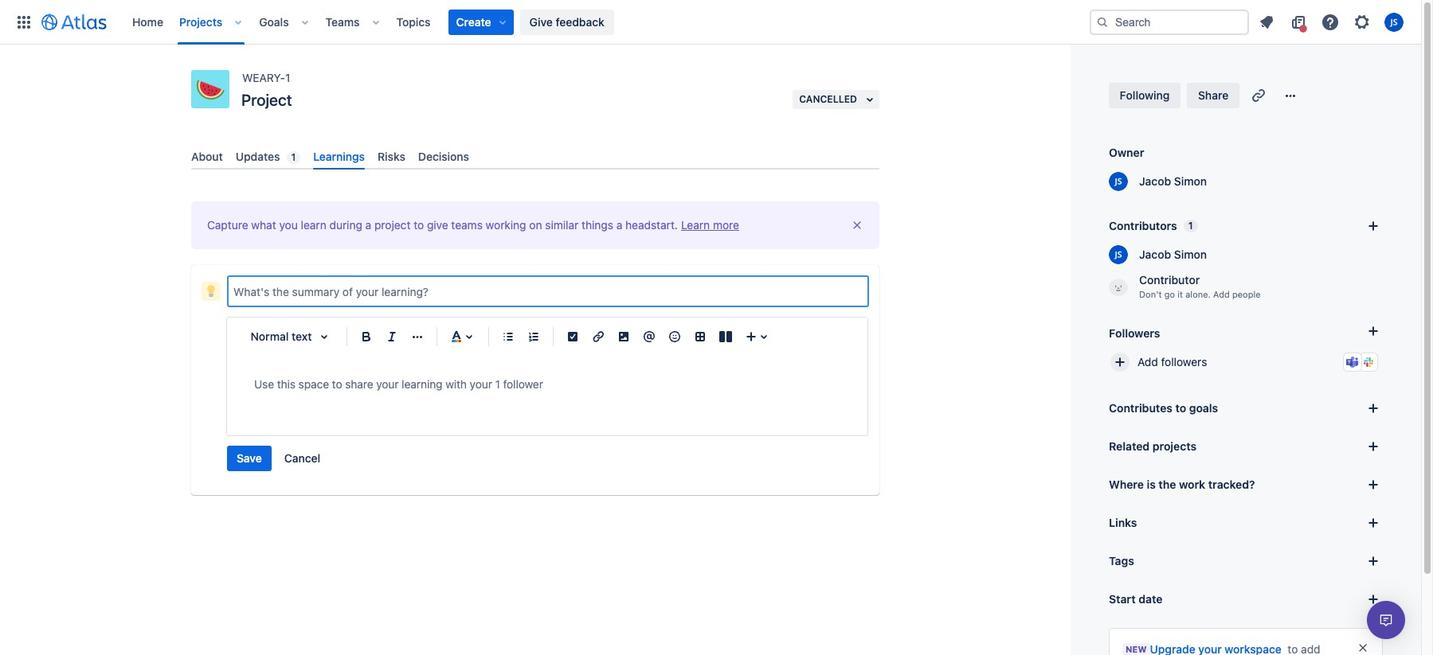 Task type: describe. For each thing, give the bounding box(es) containing it.
slack logo showing nan channels are connected to this project image
[[1362, 356, 1375, 369]]

working
[[486, 218, 526, 232]]

Main content area, start typing to enter text. text field
[[254, 375, 841, 395]]

teams link
[[321, 9, 365, 35]]

new
[[1126, 645, 1147, 655]]

projects
[[1153, 440, 1197, 453]]

add link image
[[1364, 514, 1383, 533]]

give feedback
[[530, 15, 605, 28]]

bullet list ⌘⇧8 image
[[499, 328, 518, 347]]

tracked?
[[1208, 478, 1255, 492]]

1 horizontal spatial 1
[[291, 151, 296, 163]]

jacob simon for second jacob simon link from the bottom
[[1139, 174, 1207, 188]]

decisions
[[418, 150, 469, 163]]

the
[[1159, 478, 1176, 492]]

capture
[[207, 218, 248, 232]]

learn
[[301, 218, 326, 232]]

2 a from the left
[[616, 218, 623, 232]]

related
[[1109, 440, 1150, 453]]

share
[[1198, 88, 1229, 102]]

simon for second jacob simon link from the bottom
[[1174, 174, 1207, 188]]

following button
[[1109, 83, 1181, 108]]

1 jacob simon button from the top
[[1109, 172, 1207, 191]]

cancel button
[[275, 446, 330, 472]]

save
[[237, 452, 262, 465]]

contributor
[[1139, 273, 1200, 287]]

alone.
[[1186, 289, 1211, 300]]

cancelled button
[[793, 90, 880, 109]]

link image
[[589, 328, 608, 347]]

what
[[251, 218, 276, 232]]

add work tracking links image
[[1364, 476, 1383, 495]]

group containing save
[[227, 446, 330, 472]]

work
[[1179, 478, 1206, 492]]

capture what you learn during a project to give teams working on similar things a headstart. learn more
[[207, 218, 739, 232]]

simon for first jacob simon link from the bottom of the page
[[1174, 248, 1207, 261]]

add goals image
[[1364, 399, 1383, 418]]

projects link
[[174, 9, 227, 35]]

create
[[456, 15, 491, 28]]

topics
[[396, 15, 431, 28]]

tab list containing about
[[185, 143, 886, 170]]

during
[[329, 218, 362, 232]]

project
[[241, 91, 292, 109]]

What's the summary of your learning? text field
[[229, 277, 868, 306]]

normal text
[[251, 330, 312, 344]]

Search field
[[1090, 9, 1249, 35]]

give
[[530, 15, 553, 28]]

normal
[[251, 330, 289, 344]]

add image, video, or file image
[[614, 328, 633, 347]]

add related project image
[[1364, 437, 1383, 457]]

project
[[374, 218, 411, 232]]

help image
[[1321, 12, 1340, 31]]

headstart.
[[626, 218, 678, 232]]

add a follower image
[[1364, 322, 1383, 341]]

don't
[[1139, 289, 1162, 300]]

followers
[[1109, 326, 1160, 340]]

learn
[[681, 218, 710, 232]]

go
[[1165, 289, 1175, 300]]

start
[[1109, 593, 1136, 606]]

start date
[[1109, 593, 1163, 606]]

1 horizontal spatial to
[[1176, 402, 1187, 415]]

following
[[1120, 88, 1170, 102]]

feedback
[[556, 15, 605, 28]]

0 vertical spatial to
[[414, 218, 424, 232]]

1 horizontal spatial close banner image
[[1357, 642, 1370, 655]]

mention image
[[640, 328, 659, 347]]

add inside the contributor don't go it alone. add people
[[1213, 289, 1230, 300]]

add followers button
[[1103, 345, 1390, 380]]

list formating group
[[496, 324, 547, 350]]

is
[[1147, 478, 1156, 492]]

add follower image
[[1111, 353, 1130, 372]]

learnings
[[313, 150, 365, 163]]

create button
[[448, 9, 514, 35]]

cancel
[[284, 452, 320, 465]]



Task type: vqa. For each thing, say whether or not it's contained in the screenshot.
Heading
no



Task type: locate. For each thing, give the bounding box(es) containing it.
contributes
[[1109, 402, 1173, 415]]

1 jacob from the top
[[1139, 174, 1171, 188]]

date
[[1139, 593, 1163, 606]]

more
[[713, 218, 739, 232]]

simon up contributors
[[1174, 174, 1207, 188]]

about
[[191, 150, 223, 163]]

jacob simon link
[[1130, 174, 1207, 190], [1130, 247, 1207, 263]]

0 vertical spatial add
[[1213, 289, 1230, 300]]

teams
[[451, 218, 483, 232]]

1 vertical spatial jacob simon link
[[1130, 247, 1207, 263]]

to left goals
[[1176, 402, 1187, 415]]

give feedback button
[[520, 9, 614, 35]]

jacob simon button down owner on the right top of page
[[1109, 172, 1207, 191]]

learn more button
[[678, 218, 739, 234]]

table image
[[691, 328, 710, 347]]

1 right the updates
[[291, 151, 296, 163]]

bold ⌘b image
[[357, 328, 376, 347]]

2 jacob from the top
[[1139, 248, 1171, 261]]

0 vertical spatial jacob
[[1139, 174, 1171, 188]]

weary-1 project
[[241, 71, 292, 109]]

a
[[365, 218, 371, 232], [616, 218, 623, 232]]

jacob for first jacob simon link from the bottom of the page
[[1139, 248, 1171, 261]]

jacob simon for first jacob simon link from the bottom of the page
[[1139, 248, 1207, 261]]

0 horizontal spatial 1
[[285, 71, 290, 84]]

1 vertical spatial close banner image
[[1357, 642, 1370, 655]]

updates
[[236, 150, 280, 163]]

more formatting image
[[408, 328, 427, 347]]

top element
[[10, 0, 1090, 44]]

to left give
[[414, 218, 424, 232]]

home link
[[127, 9, 168, 35]]

tab list
[[185, 143, 886, 170]]

jacob up 'contributor'
[[1139, 248, 1171, 261]]

close banner image
[[851, 219, 864, 232], [1357, 642, 1370, 655]]

0 vertical spatial simon
[[1174, 174, 1207, 188]]

0 vertical spatial close banner image
[[851, 219, 864, 232]]

text formatting group
[[354, 324, 430, 350]]

weary-1 link
[[242, 70, 290, 86]]

goals link
[[254, 9, 294, 35]]

a right "things"
[[616, 218, 623, 232]]

1 right contributors
[[1189, 220, 1193, 232]]

where is the work tracked?
[[1109, 478, 1255, 492]]

switch to... image
[[14, 12, 33, 31]]

0 horizontal spatial a
[[365, 218, 371, 232]]

1 a from the left
[[365, 218, 371, 232]]

0 horizontal spatial add
[[1138, 355, 1158, 369]]

it
[[1178, 289, 1183, 300]]

jacob simon up contributors
[[1139, 174, 1207, 188]]

risks
[[378, 150, 405, 163]]

things
[[582, 218, 613, 232]]

1 vertical spatial jacob simon button
[[1109, 245, 1207, 265]]

jacob simon button up 'contributor'
[[1109, 245, 1207, 265]]

you
[[279, 218, 298, 232]]

goals
[[1189, 402, 1218, 415]]

add followers
[[1138, 355, 1207, 369]]

followers
[[1161, 355, 1207, 369]]

people
[[1233, 289, 1261, 300]]

2 simon from the top
[[1174, 248, 1207, 261]]

search image
[[1096, 16, 1109, 28]]

emoji image
[[665, 328, 684, 347]]

add team or contributors image
[[1364, 217, 1383, 236]]

links
[[1109, 516, 1137, 530]]

2 jacob simon link from the top
[[1130, 247, 1207, 263]]

1 vertical spatial 1
[[291, 151, 296, 163]]

1 vertical spatial jacob simon
[[1139, 248, 1207, 261]]

1 vertical spatial simon
[[1174, 248, 1207, 261]]

tags
[[1109, 555, 1134, 568]]

topics link
[[392, 9, 435, 35]]

similar
[[545, 218, 579, 232]]

1 up 'project'
[[285, 71, 290, 84]]

0 vertical spatial 1
[[285, 71, 290, 84]]

save button
[[227, 446, 271, 472]]

jacob simon
[[1139, 174, 1207, 188], [1139, 248, 1207, 261]]

give
[[427, 218, 448, 232]]

add right add follower icon
[[1138, 355, 1158, 369]]

cancelled
[[799, 93, 857, 105]]

jacob
[[1139, 174, 1171, 188], [1139, 248, 1171, 261]]

0 vertical spatial jacob simon button
[[1109, 172, 1207, 191]]

banner containing home
[[0, 0, 1421, 45]]

banner
[[0, 0, 1421, 45]]

to
[[414, 218, 424, 232], [1176, 402, 1187, 415]]

1 horizontal spatial add
[[1213, 289, 1230, 300]]

add inside button
[[1138, 355, 1158, 369]]

2 vertical spatial 1
[[1189, 220, 1193, 232]]

add tag image
[[1364, 552, 1383, 571]]

owner
[[1109, 146, 1144, 159]]

1 vertical spatial to
[[1176, 402, 1187, 415]]

numbered list ⌘⇧7 image
[[524, 328, 543, 347]]

notifications image
[[1257, 12, 1276, 31]]

account image
[[1385, 12, 1404, 31]]

jacob simon link down owner on the right top of page
[[1130, 174, 1207, 190]]

contributes to goals
[[1109, 402, 1218, 415]]

jacob down owner on the right top of page
[[1139, 174, 1171, 188]]

jacob simon up 'contributor'
[[1139, 248, 1207, 261]]

italic ⌘i image
[[382, 328, 402, 347]]

where
[[1109, 478, 1144, 492]]

2 jacob simon button from the top
[[1109, 245, 1207, 265]]

msteams logo showing  channels are connected to this project image
[[1347, 356, 1359, 369]]

set start date image
[[1364, 590, 1383, 610]]

1 simon from the top
[[1174, 174, 1207, 188]]

new link
[[1123, 642, 1282, 656]]

goals
[[259, 15, 289, 28]]

2 horizontal spatial 1
[[1189, 220, 1193, 232]]

open intercom messenger image
[[1377, 611, 1396, 630]]

teams
[[326, 15, 360, 28]]

0 vertical spatial jacob simon link
[[1130, 174, 1207, 190]]

1 vertical spatial add
[[1138, 355, 1158, 369]]

0 vertical spatial jacob simon
[[1139, 174, 1207, 188]]

a right "during"
[[365, 218, 371, 232]]

0 horizontal spatial to
[[414, 218, 424, 232]]

projects
[[179, 15, 223, 28]]

1
[[285, 71, 290, 84], [291, 151, 296, 163], [1189, 220, 1193, 232]]

weary-
[[242, 71, 285, 84]]

normal text button
[[243, 320, 340, 355]]

layouts image
[[716, 328, 735, 347]]

simon
[[1174, 174, 1207, 188], [1174, 248, 1207, 261]]

on
[[529, 218, 542, 232]]

1 horizontal spatial a
[[616, 218, 623, 232]]

simon up 'contributor'
[[1174, 248, 1207, 261]]

settings image
[[1353, 12, 1372, 31]]

home
[[132, 15, 163, 28]]

0 horizontal spatial close banner image
[[851, 219, 864, 232]]

share button
[[1187, 83, 1240, 108]]

lightbulb icon image
[[205, 285, 218, 298]]

add
[[1213, 289, 1230, 300], [1138, 355, 1158, 369]]

1 inside weary-1 project
[[285, 71, 290, 84]]

add right "alone."
[[1213, 289, 1230, 300]]

1 vertical spatial jacob
[[1139, 248, 1171, 261]]

1 jacob simon link from the top
[[1130, 174, 1207, 190]]

2 jacob simon from the top
[[1139, 248, 1207, 261]]

contributors
[[1109, 219, 1177, 233]]

jacob for second jacob simon link from the bottom
[[1139, 174, 1171, 188]]

jacob simon button
[[1109, 172, 1207, 191], [1109, 245, 1207, 265]]

text
[[292, 330, 312, 344]]

1 jacob simon from the top
[[1139, 174, 1207, 188]]

contributor don't go it alone. add people
[[1139, 273, 1261, 300]]

action item image
[[563, 328, 582, 347]]

jacob simon link up 'contributor'
[[1130, 247, 1207, 263]]

group
[[227, 446, 330, 472]]

related projects
[[1109, 440, 1197, 453]]



